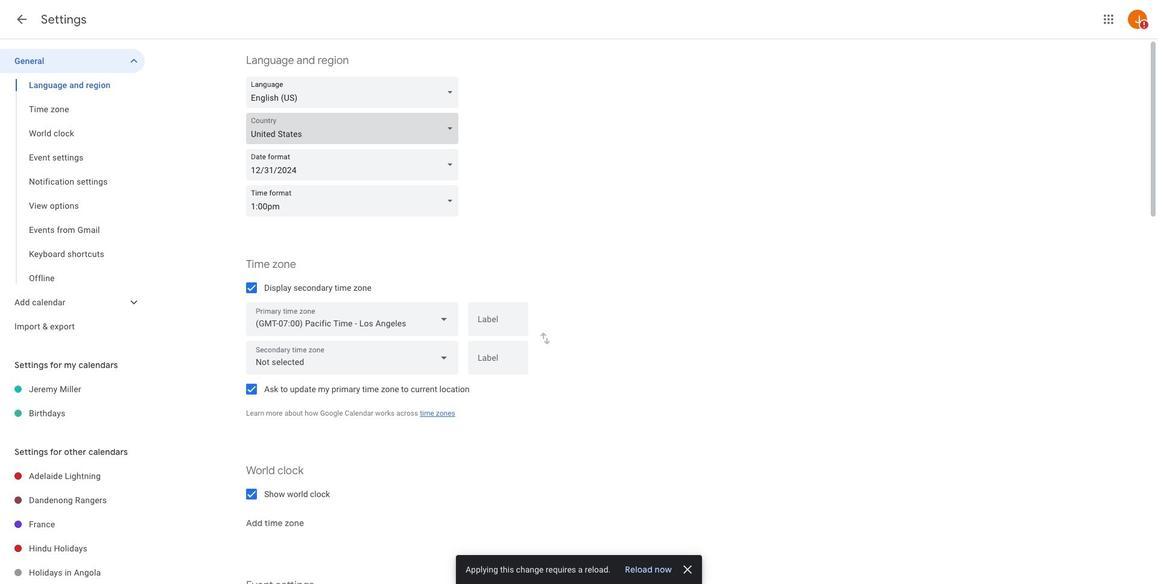 Task type: locate. For each thing, give the bounding box(es) containing it.
general tree item
[[0, 49, 145, 73]]

1 vertical spatial tree
[[0, 377, 145, 425]]

dandenong rangers tree item
[[0, 488, 145, 512]]

france tree item
[[0, 512, 145, 536]]

0 vertical spatial tree
[[0, 49, 145, 339]]

group
[[0, 73, 145, 290]]

tree
[[0, 49, 145, 339], [0, 377, 145, 425], [0, 464, 145, 584]]

jeremy miller tree item
[[0, 377, 145, 401]]

None field
[[246, 77, 463, 108], [246, 113, 463, 144], [246, 149, 463, 180], [246, 185, 463, 217], [246, 302, 459, 336], [246, 341, 459, 375], [246, 77, 463, 108], [246, 113, 463, 144], [246, 149, 463, 180], [246, 185, 463, 217], [246, 302, 459, 336], [246, 341, 459, 375]]

2 vertical spatial tree
[[0, 464, 145, 584]]

heading
[[41, 12, 87, 27]]

hindu holidays tree item
[[0, 536, 145, 561]]



Task type: describe. For each thing, give the bounding box(es) containing it.
3 tree from the top
[[0, 464, 145, 584]]

birthdays tree item
[[0, 401, 145, 425]]

Label for secondary time zone. text field
[[478, 354, 519, 371]]

1 tree from the top
[[0, 49, 145, 339]]

2 tree from the top
[[0, 377, 145, 425]]

holidays in angola tree item
[[0, 561, 145, 584]]

adelaide lightning tree item
[[0, 464, 145, 488]]

Label for primary time zone. text field
[[478, 315, 519, 332]]

go back image
[[14, 12, 29, 27]]



Task type: vqa. For each thing, say whether or not it's contained in the screenshot.
Important Birthdays tree item
no



